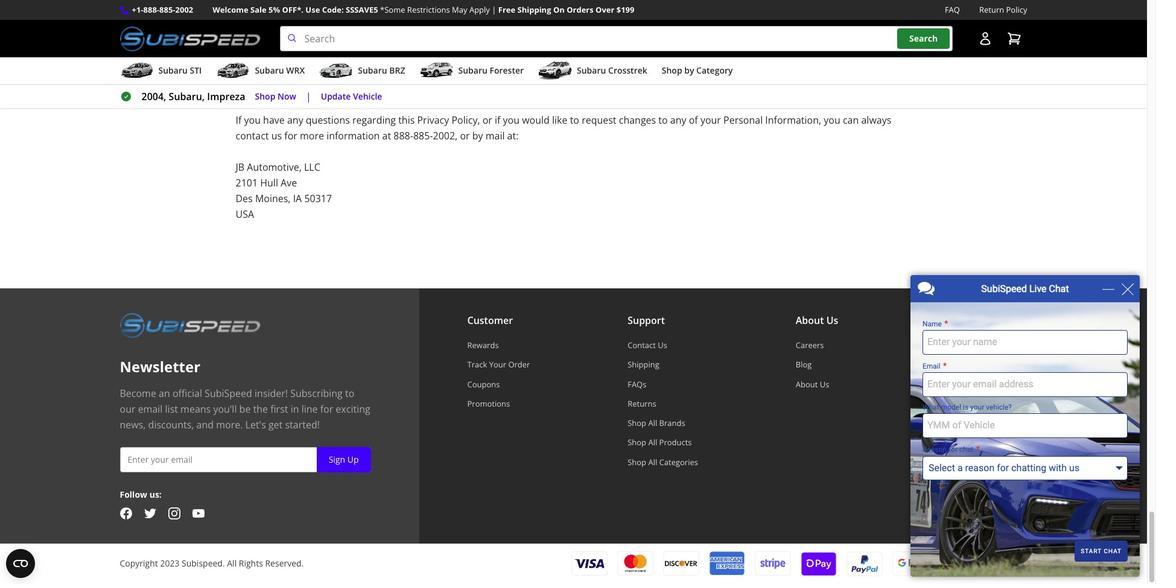 Task type: describe. For each thing, give the bounding box(es) containing it.
2004, subaru, impreza
[[142, 90, 245, 103]]

your
[[701, 114, 721, 127]]

can
[[843, 114, 859, 127]]

mail
[[486, 129, 505, 143]]

+1-888-885-2002 link
[[132, 4, 193, 16]]

follow us:
[[120, 489, 162, 501]]

venmo image
[[939, 551, 975, 577]]

welcome
[[213, 4, 249, 15]]

discover image
[[663, 551, 700, 577]]

faqs link
[[628, 379, 699, 390]]

hull
[[260, 176, 278, 190]]

shop all categories link
[[628, 457, 699, 468]]

blog
[[796, 359, 812, 370]]

shop all brands link
[[628, 418, 699, 429]]

or left report
[[850, 21, 859, 34]]

or down communications
[[432, 36, 442, 50]]

googlepay image
[[893, 551, 929, 577]]

subaru brz button
[[320, 60, 405, 84]]

information
[[327, 129, 380, 143]]

+1-
[[132, 4, 143, 15]]

us for "contact us" link
[[658, 340, 668, 351]]

*some
[[380, 4, 405, 15]]

policy for return policy
[[1007, 4, 1028, 15]]

all for brands
[[649, 418, 658, 429]]

2002,
[[433, 129, 458, 143]]

search button
[[898, 29, 951, 49]]

+1-888-885-2002
[[132, 4, 193, 15]]

0 vertical spatial 888-
[[143, 4, 159, 15]]

careers
[[796, 340, 825, 351]]

order
[[509, 359, 530, 370]]

885- inside if you have any questions regarding this privacy policy, or if you would like to request changes to any of your personal information, you can always contact us for more information at 888-885-2002, or by mail at:
[[414, 129, 433, 143]]

shop by category
[[662, 65, 733, 76]]

our inside become an official subispeed insider! subscribing to our email list means you'll be the first in line for exciting news, discounts, and more. let's get started!
[[120, 403, 136, 416]]

metapay image
[[988, 561, 1024, 567]]

sales@subispeed.com.
[[444, 36, 548, 50]]

off*.
[[282, 4, 304, 15]]

become an official subispeed insider! subscribing to our email list means you'll be the first in line for exciting news, discounts, and more. let's get started!
[[120, 387, 371, 432]]

policy for privacy policy
[[965, 340, 986, 351]]

shop now link
[[255, 90, 296, 104]]

sign up button
[[317, 447, 371, 473]]

shop for shop all categories
[[628, 457, 647, 468]]

in
[[291, 403, 299, 416]]

2004,
[[142, 90, 166, 103]]

return policy
[[980, 4, 1028, 15]]

barriers,
[[236, 36, 274, 50]]

vehicle
[[353, 90, 382, 102]]

questions
[[306, 114, 350, 127]]

crosstrek
[[609, 65, 648, 76]]

shop all brands
[[628, 418, 686, 429]]

our inside we are committed to ensuring that our communications are accessible to people with disabilities. to make accessibility-related requests or report barriers, please contact us at 888-885-2002 or
[[396, 21, 411, 34]]

subaru wrx
[[255, 65, 305, 76]]

if
[[236, 114, 242, 127]]

you'll
[[213, 403, 237, 416]]

return policy link
[[980, 4, 1028, 16]]

0 vertical spatial 2002
[[175, 4, 193, 15]]

regarding
[[353, 114, 396, 127]]

update vehicle
[[321, 90, 382, 102]]

code:
[[322, 4, 344, 15]]

to right like
[[570, 114, 580, 127]]

1 vertical spatial |
[[306, 90, 311, 103]]

shop for shop by category
[[662, 65, 683, 76]]

a subaru brz thumbnail image image
[[320, 62, 353, 80]]

faq
[[945, 4, 961, 15]]

shop for shop now
[[255, 90, 276, 102]]

become
[[120, 387, 156, 400]]

youtube logo image
[[192, 508, 204, 520]]

all left the rights
[[227, 558, 237, 570]]

us for 'about us' link
[[820, 379, 830, 390]]

shop all categories
[[628, 457, 699, 468]]

we are committed to ensuring that our communications are accessible to people with disabilities. to make accessibility-related requests or report barriers, please contact us at 888-885-2002 or
[[236, 21, 890, 50]]

to inside become an official subispeed insider! subscribing to our email list means you'll be the first in line for exciting news, discounts, and more. let's get started!
[[345, 387, 355, 400]]

twitter logo image
[[144, 508, 156, 520]]

line
[[302, 403, 318, 416]]

customer
[[468, 314, 513, 327]]

the
[[253, 403, 268, 416]]

subaru crosstrek
[[577, 65, 648, 76]]

free
[[499, 4, 516, 15]]

terms
[[937, 359, 960, 370]]

committed
[[270, 21, 319, 34]]

ia
[[293, 192, 302, 205]]

discounts,
[[148, 419, 194, 432]]

jb
[[236, 161, 245, 174]]

about us link
[[796, 379, 839, 390]]

subaru for subaru forester
[[459, 65, 488, 76]]

this
[[399, 114, 415, 127]]

2023
[[160, 558, 180, 570]]

subaru,
[[169, 90, 205, 103]]

shoppay image
[[801, 551, 837, 577]]

888- inside we are committed to ensuring that our communications are accessible to people with disabilities. to make accessibility-related requests or report barriers, please contact us at 888-885-2002 or
[[368, 36, 388, 50]]

please
[[276, 36, 306, 50]]

button image
[[978, 31, 993, 46]]

subaru for subaru wrx
[[255, 65, 284, 76]]

restrictions
[[407, 4, 450, 15]]

0 vertical spatial us
[[827, 314, 839, 327]]

terms of service link
[[937, 359, 1028, 370]]

welcome sale 5% off*. use code: sssave5
[[213, 4, 378, 15]]

shop now
[[255, 90, 296, 102]]

by inside dropdown button
[[685, 65, 695, 76]]

official
[[173, 387, 202, 400]]

1 about from the top
[[796, 314, 825, 327]]

newsletter
[[120, 357, 201, 377]]

communications
[[414, 21, 489, 34]]

2002 inside we are committed to ensuring that our communications are accessible to people with disabilities. to make accessibility-related requests or report barriers, please contact us at 888-885-2002 or
[[408, 36, 430, 50]]

2 subispeed logo image from the top
[[120, 313, 261, 338]]

reserved.
[[265, 558, 304, 570]]

a subaru wrx thumbnail image image
[[216, 62, 250, 80]]

to right the changes
[[659, 114, 668, 127]]

careers link
[[796, 340, 839, 351]]

open widget image
[[6, 549, 35, 578]]

follow
[[120, 489, 147, 501]]

stripe image
[[755, 551, 791, 577]]



Task type: vqa. For each thing, say whether or not it's contained in the screenshot.
Shop All Link associated with Up
no



Task type: locate. For each thing, give the bounding box(es) containing it.
2 vertical spatial 888-
[[394, 129, 414, 143]]

$199
[[617, 4, 635, 15]]

sales@subispeed.com. link
[[444, 36, 548, 50]]

1 horizontal spatial us
[[344, 36, 354, 50]]

about us up careers link
[[796, 314, 839, 327]]

subispeed
[[205, 387, 252, 400]]

1 vertical spatial 888-
[[368, 36, 388, 50]]

disabilities.
[[624, 21, 674, 34]]

0 vertical spatial about
[[796, 314, 825, 327]]

2 horizontal spatial 888-
[[394, 129, 414, 143]]

questions
[[236, 87, 304, 103]]

brands
[[660, 418, 686, 429]]

subispeed logo image up "sti"
[[120, 26, 261, 51]]

3 subaru from the left
[[358, 65, 387, 76]]

des
[[236, 192, 253, 205]]

facebook logo image
[[120, 508, 132, 520]]

0 horizontal spatial of
[[689, 114, 698, 127]]

0 vertical spatial policy
[[1007, 4, 1028, 15]]

1 horizontal spatial of
[[962, 359, 969, 370]]

shop inside dropdown button
[[662, 65, 683, 76]]

2 vertical spatial us
[[820, 379, 830, 390]]

coupons link
[[468, 379, 530, 390]]

shop for shop all brands
[[628, 418, 647, 429]]

shipping down contact
[[628, 359, 660, 370]]

mastercard image
[[617, 551, 654, 577]]

privacy policy link
[[937, 340, 1028, 351]]

0 horizontal spatial shipping
[[518, 4, 552, 15]]

list
[[165, 403, 178, 416]]

0 vertical spatial by
[[685, 65, 695, 76]]

at inside we are committed to ensuring that our communications are accessible to people with disabilities. to make accessibility-related requests or report barriers, please contact us at 888-885-2002 or
[[357, 36, 366, 50]]

privacy up 2002,
[[417, 114, 449, 127]]

2002 up a subaru forester thumbnail image
[[408, 36, 430, 50]]

brz
[[390, 65, 405, 76]]

get
[[269, 419, 283, 432]]

1 vertical spatial 2002
[[408, 36, 430, 50]]

or left "if"
[[483, 114, 493, 127]]

1 horizontal spatial at
[[383, 129, 391, 143]]

contact up 'a subaru brz thumbnail image' at the left of page
[[308, 36, 341, 50]]

1 vertical spatial 885-
[[388, 36, 408, 50]]

usa
[[236, 208, 254, 221]]

first
[[271, 403, 288, 416]]

2 about us from the top
[[796, 379, 830, 390]]

| right now
[[306, 90, 311, 103]]

us down the have
[[272, 129, 282, 143]]

all for categories
[[649, 457, 658, 468]]

are up sales@subispeed.com. at the top left of the page
[[491, 21, 506, 34]]

for left more
[[285, 129, 298, 143]]

shop all products
[[628, 437, 692, 448]]

0 vertical spatial shipping
[[518, 4, 552, 15]]

track your order link
[[468, 359, 530, 370]]

0 horizontal spatial are
[[253, 21, 267, 34]]

for right line
[[320, 403, 333, 416]]

contact inside we are committed to ensuring that our communications are accessible to people with disabilities. to make accessibility-related requests or report barriers, please contact us at 888-885-2002 or
[[308, 36, 341, 50]]

service
[[971, 359, 997, 370]]

2 vertical spatial 885-
[[414, 129, 433, 143]]

0 horizontal spatial our
[[120, 403, 136, 416]]

by
[[685, 65, 695, 76], [473, 129, 483, 143]]

1 any from the left
[[287, 114, 304, 127]]

subaru for subaru brz
[[358, 65, 387, 76]]

shipping link
[[628, 359, 699, 370]]

information
[[395, 87, 481, 103]]

means
[[181, 403, 211, 416]]

about us down blog link
[[796, 379, 830, 390]]

like
[[552, 114, 568, 127]]

Enter your email text field
[[120, 447, 371, 473]]

1 horizontal spatial for
[[320, 403, 333, 416]]

&
[[964, 314, 971, 327]]

always
[[862, 114, 892, 127]]

sign
[[329, 454, 345, 466]]

0 vertical spatial our
[[396, 21, 411, 34]]

4 subaru from the left
[[459, 65, 488, 76]]

1 horizontal spatial are
[[491, 21, 506, 34]]

contact
[[628, 340, 656, 351]]

contact down the if
[[236, 129, 269, 143]]

2002 left welcome
[[175, 4, 193, 15]]

1 horizontal spatial 2002
[[408, 36, 430, 50]]

at down regarding
[[383, 129, 391, 143]]

privacy policy
[[937, 340, 986, 351]]

0 horizontal spatial contact
[[236, 129, 269, 143]]

privacy
[[417, 114, 449, 127], [937, 340, 962, 351]]

sign up
[[329, 454, 359, 466]]

privacy up terms
[[937, 340, 962, 351]]

amex image
[[709, 551, 745, 577]]

1 horizontal spatial any
[[671, 114, 687, 127]]

a subaru forester thumbnail image image
[[420, 62, 454, 80]]

of left your
[[689, 114, 698, 127]]

email
[[138, 403, 163, 416]]

1 are from the left
[[253, 21, 267, 34]]

report
[[862, 21, 890, 34]]

shop down 'returns'
[[628, 418, 647, 429]]

by left category
[[685, 65, 695, 76]]

returns link
[[628, 398, 699, 409]]

1 about us from the top
[[796, 314, 839, 327]]

1 vertical spatial privacy
[[937, 340, 962, 351]]

any right the have
[[287, 114, 304, 127]]

legal
[[937, 314, 961, 327]]

2 you from the left
[[503, 114, 520, 127]]

rights
[[239, 558, 263, 570]]

of inside if you have any questions regarding this privacy policy, or if you would like to request changes to any of your personal information, you can always contact us for more information at 888-885-2002, or by mail at:
[[689, 114, 698, 127]]

885- down this
[[414, 129, 433, 143]]

shop by category button
[[662, 60, 733, 84]]

all down shop all products
[[649, 457, 658, 468]]

1 vertical spatial us
[[272, 129, 282, 143]]

a subaru sti thumbnail image image
[[120, 62, 154, 80]]

visa image
[[571, 551, 608, 577]]

shipping up accessible
[[518, 4, 552, 15]]

1 vertical spatial us
[[658, 340, 668, 351]]

1 you from the left
[[244, 114, 261, 127]]

1 horizontal spatial by
[[685, 65, 695, 76]]

instagram logo image
[[168, 508, 180, 520]]

us down ensuring on the top left of the page
[[344, 36, 354, 50]]

1 horizontal spatial 888-
[[368, 36, 388, 50]]

1 horizontal spatial privacy
[[937, 340, 962, 351]]

promotions
[[468, 398, 510, 409]]

us up shipping link
[[658, 340, 668, 351]]

0 horizontal spatial at
[[357, 36, 366, 50]]

contact inside if you have any questions regarding this privacy policy, or if you would like to request changes to any of your personal information, you can always contact us for more information at 888-885-2002, or by mail at:
[[236, 129, 269, 143]]

1 vertical spatial contact
[[236, 129, 269, 143]]

contact
[[336, 87, 392, 103]]

2 any from the left
[[671, 114, 687, 127]]

us down blog link
[[820, 379, 830, 390]]

at inside if you have any questions regarding this privacy policy, or if you would like to request changes to any of your personal information, you can always contact us for more information at 888-885-2002, or by mail at:
[[383, 129, 391, 143]]

you right the if
[[244, 114, 261, 127]]

subispeed logo image
[[120, 26, 261, 51], [120, 313, 261, 338]]

885- down that
[[388, 36, 408, 50]]

5 subaru from the left
[[577, 65, 606, 76]]

about
[[796, 314, 825, 327], [796, 379, 818, 390]]

all down 'shop all brands'
[[649, 437, 658, 448]]

privacy inside if you have any questions regarding this privacy policy, or if you would like to request changes to any of your personal information, you can always contact us for more information at 888-885-2002, or by mail at:
[[417, 114, 449, 127]]

1 vertical spatial at
[[383, 129, 391, 143]]

all for products
[[649, 437, 658, 448]]

search input field
[[280, 26, 953, 51]]

0 vertical spatial subispeed logo image
[[120, 26, 261, 51]]

forester
[[490, 65, 524, 76]]

of
[[689, 114, 698, 127], [962, 359, 969, 370]]

if you have any questions regarding this privacy policy, or if you would like to request changes to any of your personal information, you can always contact us for more information at 888-885-2002, or by mail at:
[[236, 114, 892, 143]]

1 vertical spatial about
[[796, 379, 818, 390]]

subaru inside "dropdown button"
[[158, 65, 188, 76]]

for inside become an official subispeed insider! subscribing to our email list means you'll be the first in line for exciting news, discounts, and more. let's get started!
[[320, 403, 333, 416]]

1 horizontal spatial our
[[396, 21, 411, 34]]

let's
[[245, 419, 266, 432]]

about down blog
[[796, 379, 818, 390]]

1 vertical spatial shipping
[[628, 359, 660, 370]]

an
[[159, 387, 170, 400]]

legal & compliance
[[937, 314, 1028, 327]]

0 vertical spatial privacy
[[417, 114, 449, 127]]

to down code:
[[321, 21, 331, 34]]

are up barriers, in the top of the page
[[253, 21, 267, 34]]

by left mail
[[473, 129, 483, 143]]

1 horizontal spatial shipping
[[628, 359, 660, 370]]

1 horizontal spatial 885-
[[388, 36, 408, 50]]

search
[[910, 33, 938, 44]]

subaru for subaru crosstrek
[[577, 65, 606, 76]]

paypal image
[[847, 551, 883, 577]]

ensuring
[[333, 21, 373, 34]]

0 vertical spatial about us
[[796, 314, 839, 327]]

shop down shop all products
[[628, 457, 647, 468]]

*some restrictions may apply | free shipping on orders over $199
[[380, 4, 635, 15]]

news,
[[120, 419, 146, 432]]

make
[[690, 21, 715, 34]]

by inside if you have any questions regarding this privacy policy, or if you would like to request changes to any of your personal information, you can always contact us for more information at 888-885-2002, or by mail at:
[[473, 129, 483, 143]]

0 horizontal spatial by
[[473, 129, 483, 143]]

impreza
[[207, 90, 245, 103]]

3 you from the left
[[824, 114, 841, 127]]

subscribing
[[291, 387, 343, 400]]

promotions link
[[468, 398, 530, 409]]

2 about from the top
[[796, 379, 818, 390]]

your
[[489, 359, 507, 370]]

2 subaru from the left
[[255, 65, 284, 76]]

1 subaru from the left
[[158, 65, 188, 76]]

subispeed.
[[182, 558, 225, 570]]

5%
[[269, 4, 280, 15]]

1 vertical spatial policy
[[965, 340, 986, 351]]

subaru left brz
[[358, 65, 387, 76]]

subaru left "sti"
[[158, 65, 188, 76]]

0 vertical spatial 885-
[[159, 4, 175, 15]]

be
[[239, 403, 251, 416]]

shop left now
[[255, 90, 276, 102]]

1 subispeed logo image from the top
[[120, 26, 261, 51]]

888- inside if you have any questions regarding this privacy policy, or if you would like to request changes to any of your personal information, you can always contact us for more information at 888-885-2002, or by mail at:
[[394, 129, 414, 143]]

to up exciting
[[345, 387, 355, 400]]

885- right +1-
[[159, 4, 175, 15]]

0 horizontal spatial 885-
[[159, 4, 175, 15]]

shop for shop all products
[[628, 437, 647, 448]]

1 vertical spatial of
[[962, 359, 969, 370]]

a subaru crosstrek thumbnail image image
[[539, 62, 572, 80]]

at
[[357, 36, 366, 50], [383, 129, 391, 143]]

our right that
[[396, 21, 411, 34]]

subaru forester
[[459, 65, 524, 76]]

| left the free
[[492, 4, 497, 15]]

shop left category
[[662, 65, 683, 76]]

1 vertical spatial subispeed logo image
[[120, 313, 261, 338]]

or down policy,
[[460, 129, 470, 143]]

2 horizontal spatial you
[[824, 114, 841, 127]]

shipping
[[518, 4, 552, 15], [628, 359, 660, 370]]

all left brands
[[649, 418, 658, 429]]

subaru sti button
[[120, 60, 202, 84]]

0 vertical spatial at
[[357, 36, 366, 50]]

0 horizontal spatial 2002
[[175, 4, 193, 15]]

0 horizontal spatial you
[[244, 114, 261, 127]]

0 vertical spatial contact
[[308, 36, 341, 50]]

0 horizontal spatial privacy
[[417, 114, 449, 127]]

1 vertical spatial by
[[473, 129, 483, 143]]

0 horizontal spatial |
[[306, 90, 311, 103]]

you right "if"
[[503, 114, 520, 127]]

us inside if you have any questions regarding this privacy policy, or if you would like to request changes to any of your personal information, you can always contact us for more information at 888-885-2002, or by mail at:
[[272, 129, 282, 143]]

any left your
[[671, 114, 687, 127]]

about up careers
[[796, 314, 825, 327]]

policy up "terms of service" link
[[965, 340, 986, 351]]

2 are from the left
[[491, 21, 506, 34]]

0 horizontal spatial any
[[287, 114, 304, 127]]

1 vertical spatial about us
[[796, 379, 830, 390]]

1 vertical spatial our
[[120, 403, 136, 416]]

888-
[[143, 4, 159, 15], [368, 36, 388, 50], [394, 129, 414, 143]]

to down on
[[557, 21, 566, 34]]

update vehicle button
[[321, 90, 382, 104]]

0 horizontal spatial for
[[285, 129, 298, 143]]

sssave5
[[346, 4, 378, 15]]

subaru left crosstrek
[[577, 65, 606, 76]]

policy right return
[[1007, 4, 1028, 15]]

contact us link
[[628, 340, 699, 351]]

1 horizontal spatial |
[[492, 4, 497, 15]]

you left 'can'
[[824, 114, 841, 127]]

885- inside we are committed to ensuring that our communications are accessible to people with disabilities. to make accessibility-related requests or report barriers, please contact us at 888-885-2002 or
[[388, 36, 408, 50]]

1 horizontal spatial contact
[[308, 36, 341, 50]]

contact us
[[628, 340, 668, 351]]

subaru for subaru sti
[[158, 65, 188, 76]]

of right terms
[[962, 359, 969, 370]]

would
[[522, 114, 550, 127]]

subispeed logo image up newsletter
[[120, 313, 261, 338]]

2002
[[175, 4, 193, 15], [408, 36, 430, 50]]

0 horizontal spatial policy
[[965, 340, 986, 351]]

to
[[676, 21, 687, 34]]

personal
[[724, 114, 763, 127]]

us up careers link
[[827, 314, 839, 327]]

0 horizontal spatial 888-
[[143, 4, 159, 15]]

0 vertical spatial |
[[492, 4, 497, 15]]

track
[[468, 359, 487, 370]]

at down ensuring on the top left of the page
[[357, 36, 366, 50]]

us
[[827, 314, 839, 327], [658, 340, 668, 351], [820, 379, 830, 390]]

1 horizontal spatial you
[[503, 114, 520, 127]]

0 vertical spatial for
[[285, 129, 298, 143]]

sti
[[190, 65, 202, 76]]

1 horizontal spatial policy
[[1007, 4, 1028, 15]]

shop down 'shop all brands'
[[628, 437, 647, 448]]

for inside if you have any questions regarding this privacy policy, or if you would like to request changes to any of your personal information, you can always contact us for more information at 888-885-2002, or by mail at:
[[285, 129, 298, 143]]

us
[[344, 36, 354, 50], [272, 129, 282, 143]]

0 vertical spatial of
[[689, 114, 698, 127]]

subaru left forester at the top of page
[[459, 65, 488, 76]]

us inside we are committed to ensuring that our communications are accessible to people with disabilities. to make accessibility-related requests or report barriers, please contact us at 888-885-2002 or
[[344, 36, 354, 50]]

subaru brz
[[358, 65, 405, 76]]

subaru up questions
[[255, 65, 284, 76]]

policy inside return policy link
[[1007, 4, 1028, 15]]

may
[[452, 4, 468, 15]]

blog link
[[796, 359, 839, 370]]

contact
[[308, 36, 341, 50], [236, 129, 269, 143]]

1 vertical spatial for
[[320, 403, 333, 416]]

or
[[850, 21, 859, 34], [432, 36, 442, 50], [483, 114, 493, 127], [460, 129, 470, 143]]

885- inside +1-888-885-2002 link
[[159, 4, 175, 15]]

2 horizontal spatial 885-
[[414, 129, 433, 143]]

0 vertical spatial us
[[344, 36, 354, 50]]

copyright
[[120, 558, 158, 570]]

at:
[[508, 129, 519, 143]]

faqs
[[628, 379, 647, 390]]

our up news,
[[120, 403, 136, 416]]

0 horizontal spatial us
[[272, 129, 282, 143]]



